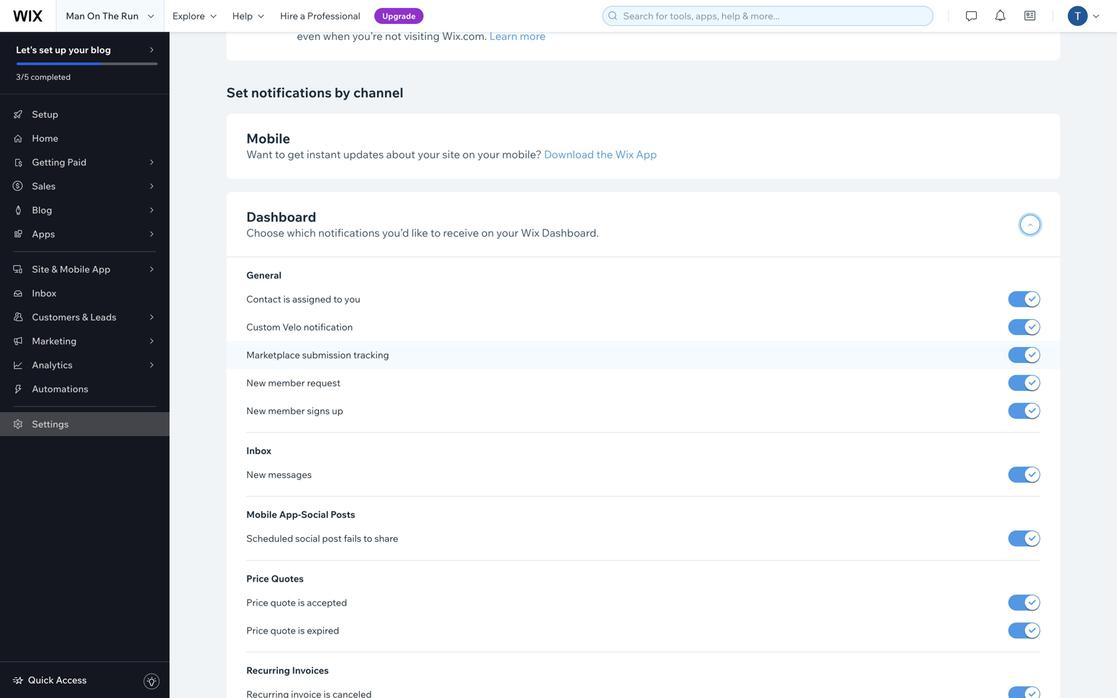 Task type: vqa. For each thing, say whether or not it's contained in the screenshot.
3/5
yes



Task type: describe. For each thing, give the bounding box(es) containing it.
to inside mobile want to get instant updates about your site on your mobile? download the wix app
[[275, 148, 285, 161]]

blog button
[[0, 198, 170, 222]]

social
[[301, 509, 329, 521]]

custom
[[246, 321, 281, 333]]

contact
[[246, 293, 281, 305]]

Search for tools, apps, help & more... field
[[619, 7, 929, 25]]

dashboard choose which notifications you'd like to receive on your wix dashboard.
[[246, 209, 599, 239]]

assigned
[[292, 293, 331, 305]]

run
[[121, 10, 139, 22]]

recurring invoices
[[246, 665, 329, 676]]

0 vertical spatial is
[[283, 293, 290, 305]]

expired
[[307, 625, 339, 636]]

visiting
[[404, 29, 440, 43]]

on inside mobile want to get instant updates about your site on your mobile? download the wix app
[[463, 148, 475, 161]]

scheduled
[[246, 533, 293, 544]]

mobile for mobile want to get instant updates about your site on your mobile? download the wix app
[[246, 130, 290, 147]]

1 vertical spatial notifications
[[251, 84, 332, 101]]

learn more
[[490, 29, 546, 43]]

mobile want to get instant updates about your site on your mobile? download the wix app
[[246, 130, 657, 161]]

download the wix app button
[[544, 146, 657, 162]]

download
[[544, 148, 594, 161]]

mobile?
[[502, 148, 542, 161]]

new for new messages
[[246, 469, 266, 481]]

you're
[[352, 29, 383, 43]]

an
[[354, 13, 366, 27]]

marketing
[[32, 335, 77, 347]]

mobile app-social posts
[[246, 509, 355, 521]]

your inside sidebar element
[[68, 44, 89, 56]]

your inside "dashboard choose which notifications you'd like to receive on your wix dashboard."
[[496, 226, 519, 239]]

your left mobile?
[[478, 148, 500, 161]]

app inside 'site & mobile app' dropdown button
[[92, 263, 111, 275]]

set
[[226, 84, 248, 101]]

miss
[[329, 13, 352, 27]]

app inside mobile want to get instant updates about your site on your mobile? download the wix app
[[636, 148, 657, 161]]

explore
[[173, 10, 205, 22]]

access
[[56, 674, 87, 686]]

upgrade
[[382, 11, 416, 21]]

the
[[597, 148, 613, 161]]

automations
[[32, 383, 88, 395]]

getting paid
[[32, 156, 87, 168]]

you'd
[[382, 226, 409, 239]]

accepted
[[307, 597, 347, 608]]

learn
[[490, 29, 518, 43]]

more
[[520, 29, 546, 43]]

app-
[[279, 509, 301, 521]]

3/5
[[16, 72, 29, 82]]

like
[[412, 226, 428, 239]]

analytics button
[[0, 353, 170, 377]]

scheduled social post fails to share
[[246, 533, 398, 544]]

quick access button
[[12, 674, 87, 686]]

completed
[[31, 72, 71, 82]]

blog
[[91, 44, 111, 56]]

a
[[300, 10, 305, 22]]

apps button
[[0, 222, 170, 246]]

is for accepted
[[298, 597, 305, 608]]

learn more link
[[490, 28, 546, 44]]

marketplace
[[246, 349, 300, 361]]

setup link
[[0, 102, 170, 126]]

about
[[386, 148, 415, 161]]

important
[[369, 13, 418, 27]]

leads
[[90, 311, 116, 323]]

man on the run
[[66, 10, 139, 22]]

man
[[66, 10, 85, 22]]

browser,
[[635, 13, 677, 27]]

price for price quote is accepted
[[246, 597, 268, 608]]

price quote is expired
[[246, 625, 339, 636]]

analytics
[[32, 359, 73, 371]]

sidebar element
[[0, 32, 170, 698]]

request
[[307, 377, 341, 389]]

tracking
[[353, 349, 389, 361]]

1 horizontal spatial up
[[332, 405, 343, 417]]

messages
[[268, 469, 312, 481]]

settings
[[32, 418, 69, 430]]

price for price quote is expired
[[246, 625, 268, 636]]

even
[[297, 29, 321, 43]]

marketing button
[[0, 329, 170, 353]]

getting
[[32, 156, 65, 168]]

1 horizontal spatial inbox
[[246, 445, 271, 457]]

push
[[481, 13, 506, 27]]

blog
[[32, 204, 52, 216]]

automations link
[[0, 377, 170, 401]]

inbox link
[[0, 281, 170, 305]]

paid
[[67, 156, 87, 168]]

let's set up your blog
[[16, 44, 111, 56]]

apps
[[32, 228, 55, 240]]

notification
[[304, 321, 353, 333]]

sales
[[32, 180, 56, 192]]

web
[[612, 13, 633, 27]]

home link
[[0, 126, 170, 150]]



Task type: locate. For each thing, give the bounding box(es) containing it.
3 price from the top
[[246, 625, 268, 636]]

new down new member request
[[246, 405, 266, 417]]

1 vertical spatial up
[[332, 405, 343, 417]]

instant
[[307, 148, 341, 161]]

up
[[55, 44, 66, 56], [332, 405, 343, 417]]

upgrade button
[[374, 8, 424, 24]]

wix right the
[[615, 148, 634, 161]]

never
[[297, 13, 327, 27]]

0 vertical spatial quote
[[270, 597, 296, 608]]

to left you
[[334, 293, 342, 305]]

1 vertical spatial new
[[246, 405, 266, 417]]

sales button
[[0, 174, 170, 198]]

mobile up inbox "link"
[[60, 263, 90, 275]]

mobile up want
[[246, 130, 290, 147]]

0 vertical spatial inbox
[[32, 287, 56, 299]]

is right contact
[[283, 293, 290, 305]]

quote for accepted
[[270, 597, 296, 608]]

member up new member signs up
[[268, 377, 305, 389]]

0 vertical spatial &
[[51, 263, 58, 275]]

to right fails
[[364, 533, 372, 544]]

1 vertical spatial on
[[463, 148, 475, 161]]

price up recurring
[[246, 625, 268, 636]]

price for price quotes
[[246, 573, 269, 584]]

wix left dashboard.
[[521, 226, 539, 239]]

1 vertical spatial quote
[[270, 625, 296, 636]]

quick access
[[28, 674, 87, 686]]

0 horizontal spatial wix
[[521, 226, 539, 239]]

on
[[572, 13, 585, 27], [463, 148, 475, 161], [481, 226, 494, 239]]

contact is assigned to you
[[246, 293, 360, 305]]

settings link
[[0, 412, 170, 436]]

dashboard.
[[542, 226, 599, 239]]

2 price from the top
[[246, 597, 268, 608]]

0 horizontal spatial app
[[92, 263, 111, 275]]

mobile inside mobile want to get instant updates about your site on your mobile? download the wix app
[[246, 130, 290, 147]]

inbox
[[32, 287, 56, 299], [246, 445, 271, 457]]

on left web
[[572, 13, 585, 27]]

1 vertical spatial is
[[298, 597, 305, 608]]

quote
[[270, 597, 296, 608], [270, 625, 296, 636]]

1 new from the top
[[246, 377, 266, 389]]

0 vertical spatial new
[[246, 377, 266, 389]]

help button
[[224, 0, 272, 32]]

2 horizontal spatial on
[[572, 13, 585, 27]]

& inside dropdown button
[[82, 311, 88, 323]]

your left site
[[418, 148, 440, 161]]

set notifications by channel
[[226, 84, 404, 101]]

0 horizontal spatial on
[[463, 148, 475, 161]]

your inside never miss an important update. get push notifications on your web browser, even when you're not visiting wix.com.
[[587, 13, 609, 27]]

2 vertical spatial on
[[481, 226, 494, 239]]

0 vertical spatial member
[[268, 377, 305, 389]]

on inside "dashboard choose which notifications you'd like to receive on your wix dashboard."
[[481, 226, 494, 239]]

0 vertical spatial price
[[246, 573, 269, 584]]

share
[[375, 533, 398, 544]]

wix inside "dashboard choose which notifications you'd like to receive on your wix dashboard."
[[521, 226, 539, 239]]

quote down the quotes
[[270, 597, 296, 608]]

0 horizontal spatial inbox
[[32, 287, 56, 299]]

up right set
[[55, 44, 66, 56]]

not
[[385, 29, 402, 43]]

get
[[288, 148, 304, 161]]

new left messages at the bottom left
[[246, 469, 266, 481]]

on for never
[[572, 13, 585, 27]]

1 horizontal spatial app
[[636, 148, 657, 161]]

mobile inside dropdown button
[[60, 263, 90, 275]]

wix inside mobile want to get instant updates about your site on your mobile? download the wix app
[[615, 148, 634, 161]]

mobile for mobile app-social posts
[[246, 509, 277, 521]]

member for request
[[268, 377, 305, 389]]

notifications left you'd
[[318, 226, 380, 239]]

0 horizontal spatial &
[[51, 263, 58, 275]]

member for signs
[[268, 405, 305, 417]]

is left expired
[[298, 625, 305, 636]]

app up inbox "link"
[[92, 263, 111, 275]]

app
[[636, 148, 657, 161], [92, 263, 111, 275]]

price quote is accepted
[[246, 597, 347, 608]]

is left accepted
[[298, 597, 305, 608]]

channel
[[353, 84, 404, 101]]

new for new member signs up
[[246, 405, 266, 417]]

quote down the price quote is accepted
[[270, 625, 296, 636]]

2 quote from the top
[[270, 625, 296, 636]]

updates
[[343, 148, 384, 161]]

& left "leads"
[[82, 311, 88, 323]]

inbox inside "link"
[[32, 287, 56, 299]]

2 member from the top
[[268, 405, 305, 417]]

your right receive
[[496, 226, 519, 239]]

new messages
[[246, 469, 312, 481]]

1 member from the top
[[268, 377, 305, 389]]

your left web
[[587, 13, 609, 27]]

inbox up new messages
[[246, 445, 271, 457]]

member
[[268, 377, 305, 389], [268, 405, 305, 417]]

getting paid button
[[0, 150, 170, 174]]

on for dashboard
[[481, 226, 494, 239]]

on
[[87, 10, 100, 22]]

submission
[[302, 349, 351, 361]]

invoices
[[292, 665, 329, 676]]

0 horizontal spatial up
[[55, 44, 66, 56]]

mobile up 'scheduled'
[[246, 509, 277, 521]]

your left blog
[[68, 44, 89, 56]]

1 vertical spatial mobile
[[60, 263, 90, 275]]

1 vertical spatial member
[[268, 405, 305, 417]]

member down new member request
[[268, 405, 305, 417]]

on right receive
[[481, 226, 494, 239]]

signs
[[307, 405, 330, 417]]

hire a professional
[[280, 10, 360, 22]]

enable desktop notifications image
[[246, 0, 282, 36]]

velo
[[283, 321, 302, 333]]

site & mobile app
[[32, 263, 111, 275]]

hire a professional link
[[272, 0, 368, 32]]

new down the marketplace
[[246, 377, 266, 389]]

1 vertical spatial app
[[92, 263, 111, 275]]

2 vertical spatial price
[[246, 625, 268, 636]]

0 vertical spatial notifications
[[508, 13, 570, 27]]

up inside sidebar element
[[55, 44, 66, 56]]

notifications up more
[[508, 13, 570, 27]]

app right the
[[636, 148, 657, 161]]

the
[[102, 10, 119, 22]]

new member request
[[246, 377, 341, 389]]

0 vertical spatial up
[[55, 44, 66, 56]]

hire
[[280, 10, 298, 22]]

custom velo notification
[[246, 321, 353, 333]]

1 vertical spatial wix
[[521, 226, 539, 239]]

price left the quotes
[[246, 573, 269, 584]]

notifications inside never miss an important update. get push notifications on your web browser, even when you're not visiting wix.com.
[[508, 13, 570, 27]]

price down price quotes
[[246, 597, 268, 608]]

on inside never miss an important update. get push notifications on your web browser, even when you're not visiting wix.com.
[[572, 13, 585, 27]]

1 horizontal spatial on
[[481, 226, 494, 239]]

new
[[246, 377, 266, 389], [246, 405, 266, 417], [246, 469, 266, 481]]

new for new member request
[[246, 377, 266, 389]]

2 vertical spatial new
[[246, 469, 266, 481]]

marketplace submission tracking
[[246, 349, 389, 361]]

quotes
[[271, 573, 304, 584]]

2 vertical spatial notifications
[[318, 226, 380, 239]]

get
[[460, 13, 479, 27]]

3 new from the top
[[246, 469, 266, 481]]

when
[[323, 29, 350, 43]]

quote for expired
[[270, 625, 296, 636]]

up right signs
[[332, 405, 343, 417]]

site & mobile app button
[[0, 257, 170, 281]]

1 vertical spatial price
[[246, 597, 268, 608]]

which
[[287, 226, 316, 239]]

never miss an important update. get push notifications on your web browser, even when you're not visiting wix.com.
[[297, 13, 677, 43]]

& right site
[[51, 263, 58, 275]]

1 price from the top
[[246, 573, 269, 584]]

& for site
[[51, 263, 58, 275]]

& inside dropdown button
[[51, 263, 58, 275]]

setup
[[32, 108, 58, 120]]

notifications left the by
[[251, 84, 332, 101]]

choose
[[246, 226, 284, 239]]

2 vertical spatial is
[[298, 625, 305, 636]]

on right site
[[463, 148, 475, 161]]

to left get
[[275, 148, 285, 161]]

1 vertical spatial inbox
[[246, 445, 271, 457]]

notifications inside "dashboard choose which notifications you'd like to receive on your wix dashboard."
[[318, 226, 380, 239]]

wix.com.
[[442, 29, 487, 43]]

is for expired
[[298, 625, 305, 636]]

1 quote from the top
[[270, 597, 296, 608]]

social
[[295, 533, 320, 544]]

to inside "dashboard choose which notifications you'd like to receive on your wix dashboard."
[[431, 226, 441, 239]]

your
[[587, 13, 609, 27], [68, 44, 89, 56], [418, 148, 440, 161], [478, 148, 500, 161], [496, 226, 519, 239]]

professional
[[307, 10, 360, 22]]

inbox down site
[[32, 287, 56, 299]]

0 vertical spatial on
[[572, 13, 585, 27]]

1 horizontal spatial wix
[[615, 148, 634, 161]]

& for customers
[[82, 311, 88, 323]]

&
[[51, 263, 58, 275], [82, 311, 88, 323]]

by
[[335, 84, 350, 101]]

0 vertical spatial app
[[636, 148, 657, 161]]

fails
[[344, 533, 361, 544]]

2 vertical spatial mobile
[[246, 509, 277, 521]]

to right like
[[431, 226, 441, 239]]

0 vertical spatial wix
[[615, 148, 634, 161]]

1 horizontal spatial &
[[82, 311, 88, 323]]

general
[[246, 269, 282, 281]]

0 vertical spatial mobile
[[246, 130, 290, 147]]

update.
[[420, 13, 458, 27]]

1 vertical spatial &
[[82, 311, 88, 323]]

2 new from the top
[[246, 405, 266, 417]]



